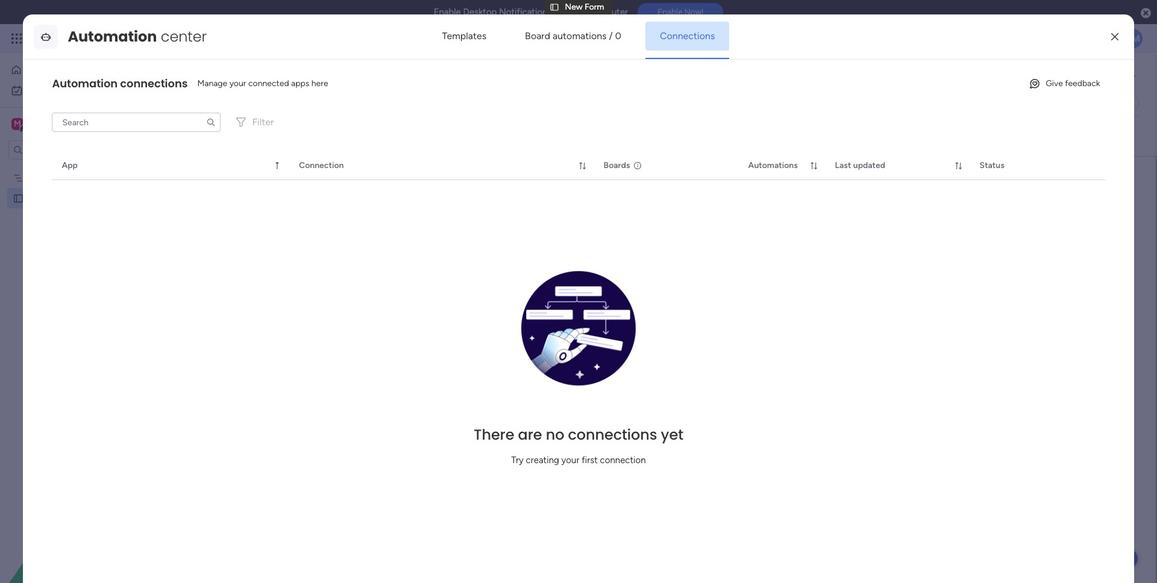 Task type: vqa. For each thing, say whether or not it's contained in the screenshot.
the leftmost Sales Dashboard
no



Task type: describe. For each thing, give the bounding box(es) containing it.
project
[[28, 172, 56, 183]]

0 vertical spatial by
[[282, 130, 293, 141]]

1 vertical spatial new form
[[183, 62, 277, 89]]

your inside the there are no connections yet 'table'
[[562, 455, 580, 466]]

m
[[14, 119, 21, 129]]

select product image
[[11, 33, 23, 45]]

yet
[[661, 425, 684, 445]]

my work link
[[7, 81, 147, 100]]

automation center
[[68, 26, 207, 46]]

work for my
[[41, 85, 60, 95]]

management
[[58, 172, 107, 183]]

form for build form
[[660, 302, 680, 314]]

last updated column header
[[826, 152, 970, 180]]

sort image for app
[[273, 161, 282, 171]]

board automations / 0
[[525, 30, 622, 42]]

building
[[638, 256, 696, 276]]

there are no connections yet
[[474, 425, 684, 445]]

sort image for connection
[[577, 161, 587, 171]]

build
[[636, 302, 657, 314]]

edit form button
[[183, 126, 228, 145]]

Search in workspace field
[[25, 143, 101, 157]]

my work
[[28, 85, 60, 95]]

project management
[[28, 172, 107, 183]]

edit
[[187, 130, 203, 141]]

2 horizontal spatial new
[[565, 2, 583, 12]]

home
[[27, 65, 50, 75]]

build form button
[[626, 296, 690, 320]]

automation connections
[[52, 76, 188, 91]]

connections
[[660, 30, 715, 42]]

1 vertical spatial your
[[700, 256, 732, 276]]

1
[[1106, 71, 1110, 81]]

give
[[1046, 78, 1063, 89]]

give feedback button
[[1024, 74, 1105, 93]]

creating
[[526, 455, 559, 466]]

there are no connections yet table
[[52, 152, 1105, 579]]

1 vertical spatial new
[[183, 62, 224, 89]]

0
[[615, 30, 622, 42]]

1 horizontal spatial by
[[617, 256, 635, 276]]

activity
[[999, 71, 1028, 81]]

boards
[[604, 160, 630, 171]]

enable for enable now!
[[658, 7, 683, 17]]

automation for automation connections
[[52, 76, 118, 91]]

form button
[[183, 94, 230, 113]]

automations
[[749, 160, 798, 171]]

filter
[[252, 117, 274, 128]]

powered by
[[242, 130, 293, 141]]

form for edit form
[[205, 130, 223, 141]]

app column header
[[52, 152, 289, 180]]

home option
[[7, 60, 147, 80]]

let's
[[547, 256, 576, 276]]

click to visit connection automations image
[[633, 161, 642, 171]]

Search search field
[[52, 113, 221, 132]]

0 horizontal spatial new form
[[28, 193, 68, 203]]

templates
[[442, 30, 487, 42]]

show board description image
[[286, 70, 300, 82]]

connection column header
[[289, 152, 594, 180]]

workspace image
[[11, 118, 24, 131]]

0 horizontal spatial your
[[229, 78, 246, 89]]

start
[[580, 256, 613, 276]]

0 horizontal spatial connections
[[120, 76, 188, 91]]

filter button
[[231, 113, 279, 132]]

notifications
[[499, 7, 552, 17]]

no
[[546, 425, 565, 445]]



Task type: locate. For each thing, give the bounding box(es) containing it.
are
[[518, 425, 542, 445]]

enable left now!
[[658, 7, 683, 17]]

search image
[[206, 118, 216, 127]]

your left first
[[562, 455, 580, 466]]

enable for enable desktop notifications on this computer
[[434, 7, 461, 17]]

sort image inside app column header
[[273, 161, 282, 171]]

new form up automations
[[565, 2, 604, 12]]

form up the search image
[[201, 98, 221, 109]]

new
[[565, 2, 583, 12], [183, 62, 224, 89], [28, 193, 46, 203]]

/
[[609, 30, 613, 42], [1101, 71, 1104, 81]]

there are no connections yet image
[[505, 255, 652, 416]]

center
[[161, 26, 207, 46]]

lottie animation element
[[0, 462, 154, 584]]

your right the manage
[[229, 78, 246, 89]]

enable inside button
[[658, 7, 683, 17]]

0 vertical spatial form
[[205, 130, 223, 141]]

connections up search search box
[[120, 76, 188, 91]]

enable
[[434, 7, 461, 17], [658, 7, 683, 17]]

1 horizontal spatial sort image
[[809, 161, 818, 171]]

sort image for automations
[[809, 161, 818, 171]]

0 vertical spatial new
[[565, 2, 583, 12]]

give feedback
[[1046, 78, 1101, 89]]

main workspace
[[28, 118, 99, 130]]

home link
[[7, 60, 147, 80]]

see plans image
[[200, 32, 211, 45]]

/ left 0
[[609, 30, 613, 42]]

invite
[[1078, 71, 1099, 81]]

on
[[554, 7, 566, 17]]

1 horizontal spatial form
[[660, 302, 680, 314]]

1 horizontal spatial your
[[562, 455, 580, 466]]

invite / 1
[[1078, 71, 1110, 81]]

list box containing project management
[[0, 165, 154, 371]]

1 horizontal spatial connections
[[568, 425, 657, 445]]

sort image down powered by at the top of page
[[273, 161, 282, 171]]

lottie animation image
[[0, 462, 154, 584]]

2 horizontal spatial form
[[736, 256, 770, 276]]

here
[[312, 78, 328, 89]]

2 sort image from the left
[[809, 161, 818, 171]]

sort image left last
[[809, 161, 818, 171]]

row group
[[52, 152, 1105, 180]]

my
[[28, 85, 39, 95]]

help
[[1106, 553, 1128, 565]]

None search field
[[52, 113, 221, 132]]

app
[[62, 160, 78, 171]]

work inside 'option'
[[41, 85, 60, 95]]

connection
[[600, 455, 646, 466]]

0 horizontal spatial form
[[205, 130, 223, 141]]

automations
[[553, 30, 607, 42]]

enable up the templates
[[434, 7, 461, 17]]

0 horizontal spatial sort image
[[273, 161, 282, 171]]

1 horizontal spatial new
[[183, 62, 224, 89]]

there
[[474, 425, 515, 445]]

computer
[[587, 7, 628, 17]]

option
[[0, 167, 154, 169]]

status
[[980, 160, 1005, 171]]

board automations / 0 button
[[511, 22, 636, 51]]

form inside button
[[201, 98, 221, 109]]

2 horizontal spatial your
[[700, 256, 732, 276]]

connection
[[299, 160, 344, 171]]

sort image left boards
[[577, 161, 587, 171]]

board
[[525, 30, 550, 42]]

1 horizontal spatial new form
[[183, 62, 277, 89]]

this
[[569, 7, 585, 17]]

collapse board header image
[[1127, 99, 1136, 109]]

0 horizontal spatial enable
[[434, 7, 461, 17]]

2 vertical spatial your
[[562, 455, 580, 466]]

1 horizontal spatial sort image
[[954, 161, 963, 171]]

2 vertical spatial new form
[[28, 193, 68, 203]]

sort image left the status
[[954, 161, 963, 171]]

invite / 1 button
[[1056, 66, 1115, 86]]

sort image inside last updated 'column header'
[[954, 161, 963, 171]]

connections
[[120, 76, 188, 91], [568, 425, 657, 445]]

now!
[[685, 7, 704, 17]]

by
[[282, 130, 293, 141], [617, 256, 635, 276]]

by right start
[[617, 256, 635, 276]]

column header
[[1067, 152, 1105, 180]]

let's start by building your form
[[547, 256, 770, 276]]

new right public board icon
[[28, 193, 46, 203]]

new form up form button
[[183, 62, 277, 89]]

connections up connection
[[568, 425, 657, 445]]

0 horizontal spatial /
[[609, 30, 613, 42]]

work
[[97, 31, 119, 45], [41, 85, 60, 95]]

enable now! button
[[638, 3, 724, 21]]

0 horizontal spatial new
[[28, 193, 46, 203]]

form inside button
[[205, 130, 223, 141]]

1 sort image from the left
[[577, 161, 587, 171]]

jeremy miller image
[[1124, 29, 1143, 48]]

0 horizontal spatial by
[[282, 130, 293, 141]]

new inside list box
[[28, 193, 46, 203]]

powered
[[242, 130, 280, 141]]

0 vertical spatial connections
[[120, 76, 188, 91]]

1 vertical spatial /
[[1101, 71, 1104, 81]]

enable desktop notifications on this computer
[[434, 7, 628, 17]]

apps
[[291, 78, 309, 89]]

work for monday
[[97, 31, 119, 45]]

last updated
[[835, 160, 886, 171]]

main
[[28, 118, 49, 130]]

workspace
[[51, 118, 99, 130]]

0 vertical spatial /
[[609, 30, 613, 42]]

enable now!
[[658, 7, 704, 17]]

try
[[511, 455, 524, 466]]

new up form button
[[183, 62, 224, 89]]

connected
[[248, 78, 289, 89]]

add to favorites image
[[306, 70, 318, 82]]

your
[[229, 78, 246, 89], [700, 256, 732, 276], [562, 455, 580, 466]]

form
[[205, 130, 223, 141], [736, 256, 770, 276], [660, 302, 680, 314]]

form right this
[[585, 2, 604, 12]]

1 horizontal spatial work
[[97, 31, 119, 45]]

first
[[582, 455, 598, 466]]

1 vertical spatial connections
[[568, 425, 657, 445]]

0 horizontal spatial work
[[41, 85, 60, 95]]

2 vertical spatial new
[[28, 193, 46, 203]]

activity button
[[994, 66, 1051, 86]]

my work option
[[7, 81, 147, 100]]

form inside button
[[660, 302, 680, 314]]

edit form
[[187, 130, 223, 141]]

list box
[[0, 165, 154, 371]]

2 horizontal spatial new form
[[565, 2, 604, 12]]

try creating your first connection
[[511, 455, 646, 466]]

manage
[[197, 78, 227, 89]]

new up 'board automations / 0' at the top of page
[[565, 2, 583, 12]]

updated
[[854, 160, 886, 171]]

monday
[[54, 31, 95, 45]]

automation
[[68, 26, 157, 46], [52, 76, 118, 91]]

new form
[[565, 2, 604, 12], [183, 62, 277, 89], [28, 193, 68, 203]]

sort image
[[273, 161, 282, 171], [954, 161, 963, 171]]

1 vertical spatial work
[[41, 85, 60, 95]]

/ left 1
[[1101, 71, 1104, 81]]

form
[[585, 2, 604, 12], [229, 62, 277, 89], [201, 98, 221, 109], [48, 193, 68, 203]]

by right powered
[[282, 130, 293, 141]]

2 vertical spatial form
[[660, 302, 680, 314]]

New Form field
[[180, 62, 280, 89]]

/ inside 'button'
[[1101, 71, 1104, 81]]

last
[[835, 160, 852, 171]]

feedback
[[1065, 78, 1101, 89]]

connections button
[[646, 22, 730, 51]]

sort image for last updated
[[954, 161, 963, 171]]

automations column header
[[739, 152, 826, 180]]

automation for automation center
[[68, 26, 157, 46]]

management
[[122, 31, 187, 45]]

new form down project
[[28, 193, 68, 203]]

1 vertical spatial form
[[736, 256, 770, 276]]

work right my at the left top
[[41, 85, 60, 95]]

0 vertical spatial new form
[[565, 2, 604, 12]]

1 horizontal spatial /
[[1101, 71, 1104, 81]]

0 horizontal spatial sort image
[[577, 161, 587, 171]]

work right monday
[[97, 31, 119, 45]]

row group containing app
[[52, 152, 1105, 180]]

0 vertical spatial automation
[[68, 26, 157, 46]]

2 sort image from the left
[[954, 161, 963, 171]]

your right building
[[700, 256, 732, 276]]

form left show board description image at the top left
[[229, 62, 277, 89]]

1 vertical spatial by
[[617, 256, 635, 276]]

0 vertical spatial your
[[229, 78, 246, 89]]

0 vertical spatial work
[[97, 31, 119, 45]]

/ inside button
[[609, 30, 613, 42]]

help button
[[1096, 549, 1138, 569]]

sort image
[[577, 161, 587, 171], [809, 161, 818, 171]]

manage your connected apps here
[[197, 78, 328, 89]]

1 vertical spatial automation
[[52, 76, 118, 91]]

1 horizontal spatial enable
[[658, 7, 683, 17]]

workspace selection element
[[11, 117, 101, 133]]

build form
[[636, 302, 680, 314]]

form down project management
[[48, 193, 68, 203]]

form inside list box
[[48, 193, 68, 203]]

public board image
[[13, 192, 24, 204]]

1 sort image from the left
[[273, 161, 282, 171]]

templates button
[[428, 22, 501, 51]]

dapulse close image
[[1141, 7, 1152, 19]]

desktop
[[463, 7, 497, 17]]

connections inside 'table'
[[568, 425, 657, 445]]

sort image inside automations 'column header'
[[809, 161, 818, 171]]

sort image inside connection column header
[[577, 161, 587, 171]]

monday work management
[[54, 31, 187, 45]]



